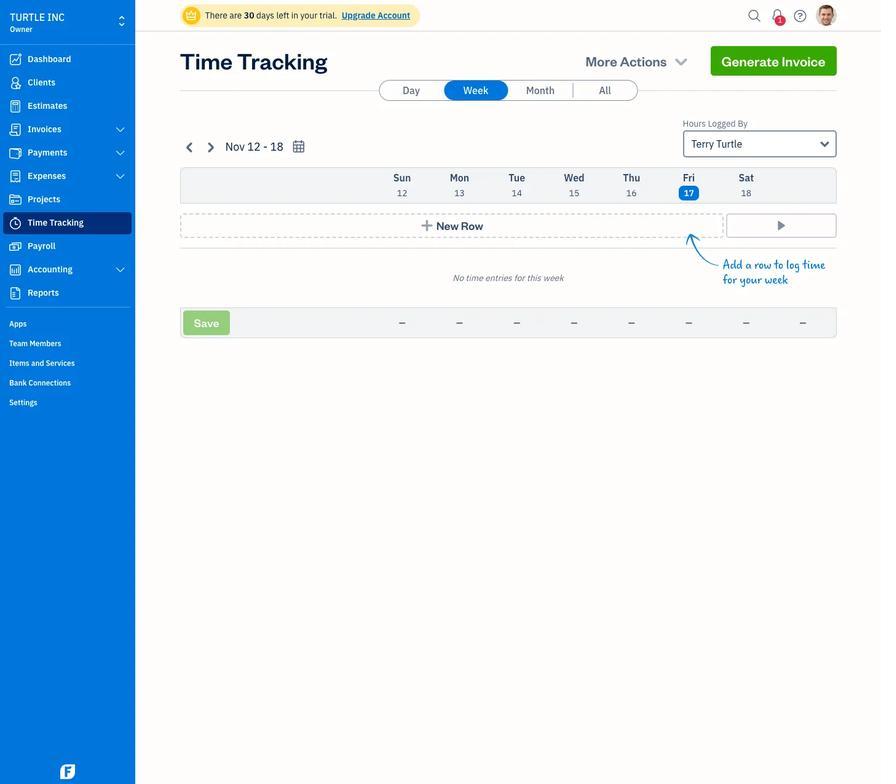 Task type: describe. For each thing, give the bounding box(es) containing it.
new row button
[[180, 213, 724, 238]]

items and services link
[[3, 354, 132, 372]]

mon
[[450, 172, 469, 184]]

report image
[[8, 287, 23, 300]]

accounting
[[28, 264, 73, 275]]

expenses link
[[3, 165, 132, 188]]

payments
[[28, 147, 67, 158]]

invoices
[[28, 124, 61, 135]]

terry turtle
[[692, 138, 743, 150]]

dashboard link
[[3, 49, 132, 71]]

invoices link
[[3, 119, 132, 141]]

no time entries for this week
[[453, 273, 564, 284]]

turtle
[[10, 11, 45, 23]]

12 for sun
[[397, 188, 408, 199]]

0 horizontal spatial your
[[300, 10, 318, 21]]

turtle inc owner
[[10, 11, 65, 34]]

no
[[453, 273, 464, 284]]

reports link
[[3, 282, 132, 304]]

upgrade
[[342, 10, 376, 21]]

17
[[684, 188, 694, 199]]

expenses
[[28, 170, 66, 181]]

are
[[230, 10, 242, 21]]

plus image
[[420, 220, 434, 232]]

money image
[[8, 241, 23, 253]]

13
[[455, 188, 465, 199]]

days
[[256, 10, 274, 21]]

15
[[569, 188, 580, 199]]

expense image
[[8, 170, 23, 183]]

main element
[[0, 0, 166, 784]]

chevron large down image for accounting
[[115, 265, 126, 275]]

month
[[526, 84, 555, 97]]

chevron large down image for invoices
[[115, 125, 126, 135]]

log
[[787, 258, 800, 273]]

-
[[263, 140, 268, 154]]

14
[[512, 188, 522, 199]]

terry turtle button
[[683, 130, 837, 157]]

time tracking link
[[3, 212, 132, 234]]

1 horizontal spatial time tracking
[[180, 46, 327, 75]]

apps
[[9, 319, 27, 328]]

more
[[586, 52, 618, 70]]

projects
[[28, 194, 60, 205]]

for inside add a row to log time for your week
[[723, 273, 737, 287]]

there are 30 days left in your trial. upgrade account
[[205, 10, 410, 21]]

thu 16
[[623, 172, 641, 199]]

payroll link
[[3, 236, 132, 258]]

chevrondown image
[[673, 52, 690, 70]]

next week image
[[203, 140, 217, 154]]

chevron large down image for payments
[[115, 148, 126, 158]]

more actions button
[[575, 46, 701, 76]]

this
[[527, 273, 541, 284]]

month link
[[509, 81, 573, 100]]

wed
[[564, 172, 585, 184]]

invoice
[[782, 52, 826, 70]]

clients
[[28, 77, 56, 88]]

owner
[[10, 25, 33, 34]]

new row
[[437, 218, 483, 233]]

time tracking inside main element
[[28, 217, 84, 228]]

accounting link
[[3, 259, 132, 281]]

week inside add a row to log time for your week
[[765, 273, 788, 287]]

services
[[46, 359, 75, 368]]

bank connections link
[[3, 373, 132, 392]]

logged
[[708, 118, 736, 129]]

actions
[[620, 52, 667, 70]]

1 horizontal spatial tracking
[[237, 46, 327, 75]]

fri 17
[[683, 172, 695, 199]]

sat 18
[[739, 172, 754, 199]]

bank
[[9, 378, 27, 388]]

all
[[599, 84, 611, 97]]

hours
[[683, 118, 706, 129]]

time inside add a row to log time for your week
[[803, 258, 826, 273]]

chart image
[[8, 264, 23, 276]]

generate invoice
[[722, 52, 826, 70]]

7 — from the left
[[743, 317, 750, 328]]

5 — from the left
[[629, 317, 635, 328]]

bank connections
[[9, 378, 71, 388]]

trial.
[[320, 10, 337, 21]]

4 — from the left
[[571, 317, 578, 328]]

by
[[738, 118, 748, 129]]

nov
[[225, 140, 245, 154]]

items
[[9, 359, 29, 368]]

timer image
[[8, 217, 23, 229]]

3 — from the left
[[514, 317, 521, 328]]

crown image
[[185, 9, 198, 22]]

go to help image
[[791, 6, 810, 25]]

30
[[244, 10, 254, 21]]



Task type: locate. For each thing, give the bounding box(es) containing it.
settings link
[[3, 393, 132, 412]]

12 left -
[[247, 140, 261, 154]]

time
[[180, 46, 233, 75], [28, 217, 48, 228]]

chevron large down image inside invoices link
[[115, 125, 126, 135]]

chevron large down image down the payroll link
[[115, 265, 126, 275]]

week
[[463, 84, 489, 97]]

choose a date image
[[292, 140, 306, 154]]

0 horizontal spatial time
[[466, 273, 483, 284]]

12
[[247, 140, 261, 154], [397, 188, 408, 199]]

tue
[[509, 172, 525, 184]]

left
[[276, 10, 289, 21]]

0 horizontal spatial week
[[543, 273, 564, 284]]

0 vertical spatial time
[[180, 46, 233, 75]]

account
[[378, 10, 410, 21]]

time right log
[[803, 258, 826, 273]]

row
[[755, 258, 772, 273]]

for left this
[[514, 273, 525, 284]]

a
[[746, 258, 752, 273]]

0 horizontal spatial for
[[514, 273, 525, 284]]

week link
[[444, 81, 508, 100]]

items and services
[[9, 359, 75, 368]]

mon 13
[[450, 172, 469, 199]]

0 horizontal spatial tracking
[[50, 217, 84, 228]]

0 horizontal spatial 18
[[270, 140, 284, 154]]

0 vertical spatial 18
[[270, 140, 284, 154]]

previous week image
[[183, 140, 197, 154]]

clients link
[[3, 72, 132, 94]]

your inside add a row to log time for your week
[[740, 273, 762, 287]]

12 for nov
[[247, 140, 261, 154]]

all link
[[573, 81, 637, 100]]

team
[[9, 339, 28, 348]]

your down a
[[740, 273, 762, 287]]

payments link
[[3, 142, 132, 164]]

1 horizontal spatial week
[[765, 273, 788, 287]]

payment image
[[8, 147, 23, 159]]

estimate image
[[8, 100, 23, 113]]

week down to at the top right of the page
[[765, 273, 788, 287]]

1 vertical spatial 18
[[742, 188, 752, 199]]

0 vertical spatial tracking
[[237, 46, 327, 75]]

thu
[[623, 172, 641, 184]]

18 right -
[[270, 140, 284, 154]]

start timer image
[[774, 220, 789, 232]]

1 — from the left
[[399, 317, 406, 328]]

1 chevron large down image from the top
[[115, 125, 126, 135]]

in
[[291, 10, 298, 21]]

tracking down projects link on the left top of page
[[50, 217, 84, 228]]

sun
[[394, 172, 411, 184]]

time tracking down projects link on the left top of page
[[28, 217, 84, 228]]

tracking inside main element
[[50, 217, 84, 228]]

12 down sun
[[397, 188, 408, 199]]

tracking down left
[[237, 46, 327, 75]]

freshbooks image
[[58, 765, 78, 779]]

wed 15
[[564, 172, 585, 199]]

for
[[514, 273, 525, 284], [723, 273, 737, 287]]

time tracking
[[180, 46, 327, 75], [28, 217, 84, 228]]

time down the there
[[180, 46, 233, 75]]

turtle
[[717, 138, 743, 150]]

team members
[[9, 339, 61, 348]]

week right this
[[543, 273, 564, 284]]

0 horizontal spatial 12
[[247, 140, 261, 154]]

and
[[31, 359, 44, 368]]

1 horizontal spatial 18
[[742, 188, 752, 199]]

1 vertical spatial time
[[28, 217, 48, 228]]

generate
[[722, 52, 779, 70]]

chevron large down image down estimates link
[[115, 125, 126, 135]]

client image
[[8, 77, 23, 89]]

time inside time tracking link
[[28, 217, 48, 228]]

more actions
[[586, 52, 667, 70]]

to
[[775, 258, 784, 273]]

sat
[[739, 172, 754, 184]]

reports
[[28, 287, 59, 298]]

invoice image
[[8, 124, 23, 136]]

day
[[403, 84, 420, 97]]

entries
[[485, 273, 512, 284]]

8 — from the left
[[800, 317, 807, 328]]

chevron large down image
[[115, 125, 126, 135], [115, 148, 126, 158], [115, 172, 126, 181], [115, 265, 126, 275]]

time tracking down the 30 at the top left of the page
[[180, 46, 327, 75]]

connections
[[28, 378, 71, 388]]

apps link
[[3, 314, 132, 333]]

18 inside sat 18
[[742, 188, 752, 199]]

fri
[[683, 172, 695, 184]]

1 horizontal spatial time
[[180, 46, 233, 75]]

day link
[[380, 81, 444, 100]]

1 vertical spatial 12
[[397, 188, 408, 199]]

payroll
[[28, 241, 56, 252]]

nov 12 - 18
[[225, 140, 284, 154]]

time right the 'timer' icon at the left of the page
[[28, 217, 48, 228]]

3 chevron large down image from the top
[[115, 172, 126, 181]]

1 horizontal spatial for
[[723, 273, 737, 287]]

2 — from the left
[[456, 317, 463, 328]]

16
[[627, 188, 637, 199]]

chevron large down image down payments link at the left top of page
[[115, 172, 126, 181]]

dashboard
[[28, 54, 71, 65]]

tracking
[[237, 46, 327, 75], [50, 217, 84, 228]]

team members link
[[3, 334, 132, 352]]

4 chevron large down image from the top
[[115, 265, 126, 275]]

project image
[[8, 194, 23, 206]]

0 horizontal spatial time tracking
[[28, 217, 84, 228]]

0 horizontal spatial time
[[28, 217, 48, 228]]

settings
[[9, 398, 37, 407]]

tue 14
[[509, 172, 525, 199]]

1
[[778, 15, 783, 25]]

0 vertical spatial 12
[[247, 140, 261, 154]]

new
[[437, 218, 459, 233]]

members
[[30, 339, 61, 348]]

18 down 'sat'
[[742, 188, 752, 199]]

sun 12
[[394, 172, 411, 199]]

chevron large down image up expenses link
[[115, 148, 126, 158]]

1 vertical spatial your
[[740, 273, 762, 287]]

hours logged by
[[683, 118, 748, 129]]

there
[[205, 10, 228, 21]]

your right in
[[300, 10, 318, 21]]

your
[[300, 10, 318, 21], [740, 273, 762, 287]]

inc
[[47, 11, 65, 23]]

add a row to log time for your week
[[723, 258, 826, 287]]

search image
[[745, 6, 765, 25]]

upgrade account link
[[339, 10, 410, 21]]

dashboard image
[[8, 54, 23, 66]]

0 vertical spatial time tracking
[[180, 46, 327, 75]]

for down add
[[723, 273, 737, 287]]

0 vertical spatial your
[[300, 10, 318, 21]]

projects link
[[3, 189, 132, 211]]

add
[[723, 258, 743, 273]]

1 horizontal spatial time
[[803, 258, 826, 273]]

row
[[461, 218, 483, 233]]

1 button
[[768, 3, 788, 28]]

1 horizontal spatial 12
[[397, 188, 408, 199]]

generate invoice button
[[711, 46, 837, 76]]

12 inside sun 12
[[397, 188, 408, 199]]

time right no
[[466, 273, 483, 284]]

2 chevron large down image from the top
[[115, 148, 126, 158]]

terry
[[692, 138, 714, 150]]

estimates
[[28, 100, 67, 111]]

1 vertical spatial tracking
[[50, 217, 84, 228]]

—
[[399, 317, 406, 328], [456, 317, 463, 328], [514, 317, 521, 328], [571, 317, 578, 328], [629, 317, 635, 328], [686, 317, 693, 328], [743, 317, 750, 328], [800, 317, 807, 328]]

estimates link
[[3, 95, 132, 117]]

chevron large down image for expenses
[[115, 172, 126, 181]]

1 vertical spatial time tracking
[[28, 217, 84, 228]]

6 — from the left
[[686, 317, 693, 328]]

1 horizontal spatial your
[[740, 273, 762, 287]]



Task type: vqa. For each thing, say whether or not it's contained in the screenshot.


